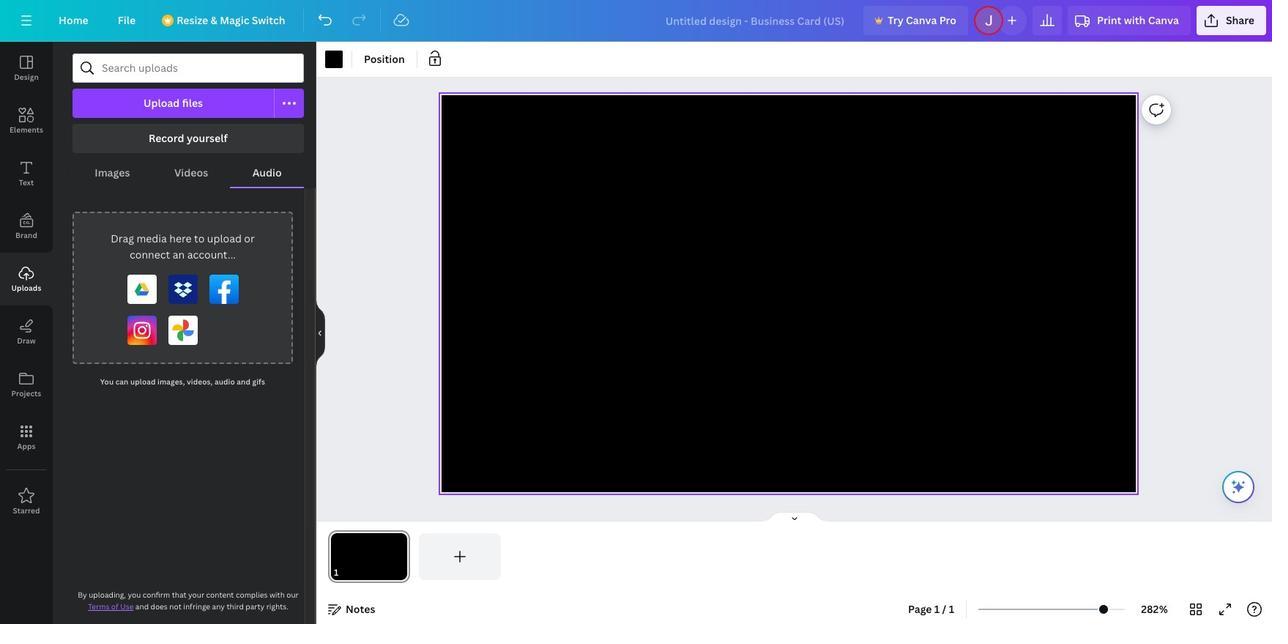Task type: describe. For each thing, give the bounding box(es) containing it.
upload files button
[[73, 89, 275, 118]]

share
[[1226, 13, 1255, 27]]

not
[[169, 602, 182, 612]]

pro
[[940, 13, 957, 27]]

starred
[[13, 506, 40, 516]]

print with canva
[[1098, 13, 1179, 27]]

Page title text field
[[345, 566, 351, 580]]

account...
[[187, 248, 236, 262]]

or
[[244, 232, 255, 245]]

resize & magic switch
[[177, 13, 285, 27]]

terms
[[88, 602, 109, 612]]

text
[[19, 177, 34, 188]]

audio button
[[230, 159, 304, 187]]

rights.
[[266, 602, 289, 612]]

page 1 / 1
[[909, 602, 955, 616]]

1 horizontal spatial and
[[237, 377, 251, 387]]

record
[[149, 131, 184, 145]]

of
[[111, 602, 119, 612]]

Search uploads search field
[[102, 54, 295, 82]]

switch
[[252, 13, 285, 27]]

try canva pro button
[[864, 6, 969, 35]]

audio
[[253, 166, 282, 179]]

uploading,
[[89, 590, 126, 600]]

content
[[206, 590, 234, 600]]

try canva pro
[[888, 13, 957, 27]]

images button
[[73, 159, 152, 187]]

does
[[151, 602, 168, 612]]

yourself
[[187, 131, 228, 145]]

connect
[[130, 248, 170, 262]]

2 1 from the left
[[949, 602, 955, 616]]

page
[[909, 602, 932, 616]]

party
[[246, 602, 265, 612]]

drag
[[111, 232, 134, 245]]

print with canva button
[[1068, 6, 1191, 35]]

brand button
[[0, 200, 53, 253]]

you
[[128, 590, 141, 600]]

canva assistant image
[[1230, 478, 1248, 496]]

canva inside "button"
[[906, 13, 937, 27]]

282%
[[1142, 602, 1168, 616]]

main menu bar
[[0, 0, 1273, 42]]

by
[[78, 590, 87, 600]]

hide pages image
[[759, 511, 830, 523]]

starred button
[[0, 475, 53, 528]]

projects button
[[0, 358, 53, 411]]

&
[[211, 13, 217, 27]]

elements button
[[0, 95, 53, 147]]

with inside dropdown button
[[1124, 13, 1146, 27]]

resize & magic switch button
[[153, 6, 297, 35]]

any
[[212, 602, 225, 612]]

notes button
[[322, 598, 381, 621]]

upload files
[[144, 96, 203, 110]]

images
[[95, 166, 130, 179]]

audio
[[215, 377, 235, 387]]

record yourself button
[[73, 124, 304, 153]]

third
[[227, 602, 244, 612]]



Task type: locate. For each thing, give the bounding box(es) containing it.
2 canva from the left
[[1149, 13, 1179, 27]]

hide image
[[316, 298, 325, 368]]

brand
[[15, 230, 37, 240]]

videos,
[[187, 377, 213, 387]]

0 vertical spatial and
[[237, 377, 251, 387]]

notes
[[346, 602, 375, 616]]

1 vertical spatial and
[[135, 602, 149, 612]]

1 horizontal spatial upload
[[207, 232, 242, 245]]

your
[[188, 590, 204, 600]]

1 horizontal spatial canva
[[1149, 13, 1179, 27]]

our
[[287, 590, 299, 600]]

with up "rights."
[[270, 590, 285, 600]]

that
[[172, 590, 187, 600]]

by uploading, you confirm that your content complies with our terms of use and does not infringe any third party rights.
[[78, 590, 299, 612]]

apps
[[17, 441, 36, 451]]

here
[[169, 232, 192, 245]]

and down the you
[[135, 602, 149, 612]]

file button
[[106, 6, 147, 35]]

canva inside dropdown button
[[1149, 13, 1179, 27]]

and inside by uploading, you confirm that your content complies with our terms of use and does not infringe any third party rights.
[[135, 602, 149, 612]]

complies
[[236, 590, 268, 600]]

videos
[[174, 166, 208, 179]]

1 horizontal spatial 1
[[949, 602, 955, 616]]

share button
[[1197, 6, 1267, 35]]

to
[[194, 232, 205, 245]]

1 vertical spatial with
[[270, 590, 285, 600]]

upload
[[144, 96, 180, 110]]

upload
[[207, 232, 242, 245], [130, 377, 156, 387]]

0 horizontal spatial with
[[270, 590, 285, 600]]

use
[[120, 602, 134, 612]]

canva
[[906, 13, 937, 27], [1149, 13, 1179, 27]]

1 right /
[[949, 602, 955, 616]]

0 horizontal spatial and
[[135, 602, 149, 612]]

files
[[182, 96, 203, 110]]

#000000 image
[[325, 51, 343, 68]]

with right print
[[1124, 13, 1146, 27]]

position button
[[358, 48, 411, 71]]

position
[[364, 52, 405, 66]]

record yourself
[[149, 131, 228, 145]]

draw
[[17, 336, 36, 346]]

with
[[1124, 13, 1146, 27], [270, 590, 285, 600]]

uploads button
[[0, 253, 53, 306]]

infringe
[[183, 602, 210, 612]]

projects
[[11, 388, 41, 399]]

print
[[1098, 13, 1122, 27]]

uploads
[[11, 283, 41, 293]]

1 horizontal spatial with
[[1124, 13, 1146, 27]]

terms of use link
[[88, 602, 134, 612]]

text button
[[0, 147, 53, 200]]

draw button
[[0, 306, 53, 358]]

1 vertical spatial upload
[[130, 377, 156, 387]]

resize
[[177, 13, 208, 27]]

/
[[943, 602, 947, 616]]

gifs
[[252, 377, 265, 387]]

home link
[[47, 6, 100, 35]]

0 horizontal spatial upload
[[130, 377, 156, 387]]

1 canva from the left
[[906, 13, 937, 27]]

canva right print
[[1149, 13, 1179, 27]]

0 horizontal spatial canva
[[906, 13, 937, 27]]

design button
[[0, 42, 53, 95]]

page 1 image
[[328, 533, 410, 580]]

1 1 from the left
[[935, 602, 940, 616]]

1
[[935, 602, 940, 616], [949, 602, 955, 616]]

282% button
[[1131, 598, 1179, 621]]

magic
[[220, 13, 249, 27]]

elements
[[9, 125, 43, 135]]

Design title text field
[[654, 6, 858, 35]]

you
[[100, 377, 114, 387]]

1 left /
[[935, 602, 940, 616]]

upload inside drag media here to upload or connect an account...
[[207, 232, 242, 245]]

side panel tab list
[[0, 42, 53, 528]]

file
[[118, 13, 136, 27]]

and left gifs
[[237, 377, 251, 387]]

0 horizontal spatial 1
[[935, 602, 940, 616]]

images,
[[158, 377, 185, 387]]

upload right the can on the left
[[130, 377, 156, 387]]

0 vertical spatial with
[[1124, 13, 1146, 27]]

can
[[116, 377, 129, 387]]

with inside by uploading, you confirm that your content complies with our terms of use and does not infringe any third party rights.
[[270, 590, 285, 600]]

canva right try
[[906, 13, 937, 27]]

media
[[137, 232, 167, 245]]

design
[[14, 72, 39, 82]]

confirm
[[143, 590, 170, 600]]

you can upload images, videos, audio and gifs
[[100, 377, 265, 387]]

drag media here to upload or connect an account...
[[111, 232, 255, 262]]

0 vertical spatial upload
[[207, 232, 242, 245]]

home
[[59, 13, 88, 27]]

try
[[888, 13, 904, 27]]

an
[[173, 248, 185, 262]]

videos button
[[152, 159, 230, 187]]

upload up account... at the top of page
[[207, 232, 242, 245]]

and
[[237, 377, 251, 387], [135, 602, 149, 612]]

apps button
[[0, 411, 53, 464]]



Task type: vqa. For each thing, say whether or not it's contained in the screenshot.
the left LMS.
no



